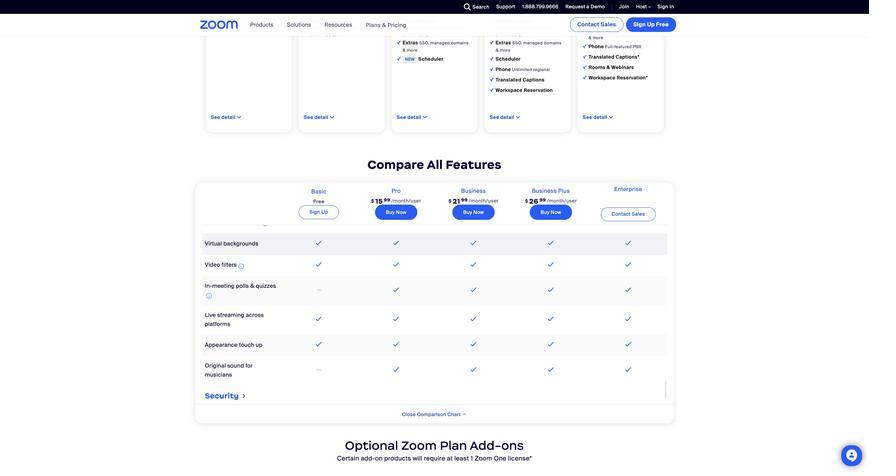 Task type: locate. For each thing, give the bounding box(es) containing it.
1 apps from the left
[[334, 18, 346, 24]]

extras up phone unlimited regional
[[496, 40, 513, 46]]

99 right 21
[[462, 197, 468, 203]]

1 essential from the left
[[310, 18, 332, 24]]

2 horizontal spatial include image
[[490, 19, 494, 23]]

apply) down 'cloud storage 10gb'
[[510, 32, 523, 37]]

2 apps from the left
[[433, 25, 443, 31]]

1 buy now from the left
[[386, 209, 407, 216]]

buy now down $ 21 99 /month/user
[[464, 209, 484, 216]]

in- up virtual
[[205, 218, 212, 226]]

ok image left full- at the right of page
[[583, 44, 587, 48]]

$ for 21
[[449, 198, 452, 204]]

0 horizontal spatial translated
[[496, 77, 522, 83]]

/month/user inside $ 26 99 /month/user
[[547, 198, 577, 204]]

workspace reservation*
[[589, 75, 648, 81]]

zoom up the will
[[402, 439, 437, 454]]

0 horizontal spatial sso,
[[420, 40, 430, 46]]

1 horizontal spatial managed
[[524, 40, 543, 46]]

1 horizontal spatial scheduler
[[496, 56, 521, 62]]

3 see detail from the left
[[397, 114, 422, 120]]

cloud down the scheduler*
[[589, 17, 603, 23]]

premium down 'cloud storage 10gb'
[[506, 25, 525, 31]]

ok image left workspace reservation on the top
[[490, 88, 494, 92]]

2 horizontal spatial buy
[[541, 209, 550, 216]]

ok image for rooms & webinars
[[583, 65, 587, 69]]

1 /month/user from the left
[[392, 198, 422, 204]]

4 see detail from the left
[[490, 114, 515, 120]]

2 $ from the left
[[449, 198, 452, 204]]

in- for in-meeting polls & quizzes
[[205, 283, 212, 290]]

ok image for scheduler*
[[583, 7, 587, 11]]

in-meeting polls & quizzes
[[205, 283, 276, 290]]

0 horizontal spatial 5gb
[[346, 8, 355, 14]]

2 see detail button from the left
[[304, 114, 329, 120]]

1.888.799.9666 button
[[517, 0, 561, 14], [523, 3, 559, 10]]

26
[[530, 197, 539, 206]]

1 horizontal spatial apps
[[433, 25, 443, 31]]

2 horizontal spatial essential
[[496, 18, 518, 24]]

sso, managed domains & more
[[589, 28, 655, 41], [403, 40, 469, 53], [496, 40, 562, 53]]

domains for scheduler
[[451, 40, 469, 46]]

see detail for cloud storage 10gb
[[490, 114, 515, 120]]

year down search button
[[454, 25, 463, 31]]

3 essential apps free premium apps for 1 year (terms apply) from the left
[[496, 18, 556, 37]]

0 vertical spatial sales
[[601, 21, 617, 28]]

2 buy now from the left
[[464, 209, 484, 216]]

2 essential from the left
[[403, 18, 425, 24]]

apps for cloud storage 10gb
[[526, 25, 536, 31]]

buy for 15
[[386, 209, 395, 216]]

1 now from the left
[[396, 209, 407, 216]]

99 inside $ 15 99 /month/user
[[384, 197, 391, 203]]

join link
[[614, 0, 631, 14], [620, 3, 630, 10]]

extras up new
[[403, 40, 420, 46]]

1 apps from the left
[[340, 25, 350, 31]]

1 horizontal spatial unlimited
[[625, 17, 645, 23]]

1 horizontal spatial year
[[454, 25, 463, 31]]

2 buy from the left
[[464, 209, 473, 216]]

1 vertical spatial contact
[[612, 211, 631, 217]]

in- up in-meeting polls & quizzes image
[[205, 283, 212, 290]]

2 buy now link from the left
[[453, 205, 495, 220]]

/month/user
[[392, 198, 422, 204], [469, 198, 499, 204], [547, 198, 577, 204]]

translated up rooms
[[589, 54, 615, 60]]

0 vertical spatial phone
[[589, 43, 604, 50]]

/month/user right 21
[[469, 198, 499, 204]]

banner
[[192, 14, 678, 36]]

scheduler right new
[[419, 56, 444, 62]]

3 see detail button from the left
[[397, 114, 422, 120]]

1 horizontal spatial sso, managed domains & more
[[496, 40, 562, 53]]

scheduler
[[419, 56, 444, 62], [496, 56, 521, 62]]

phone left full- at the right of page
[[589, 43, 604, 50]]

$ inside $ 26 99 /month/user
[[526, 198, 529, 204]]

cloud storage 5gb
[[310, 8, 355, 14], [403, 8, 448, 14]]

comparison
[[417, 412, 447, 418]]

ok image right "search"
[[490, 9, 494, 12]]

1 essential apps free premium apps for 1 year (terms apply) from the left
[[310, 18, 370, 37]]

contact inside security application
[[612, 211, 631, 217]]

business up $ 26 99 /month/user
[[532, 187, 557, 195]]

storage
[[325, 8, 345, 14], [418, 8, 438, 14], [512, 8, 531, 14], [605, 17, 624, 23]]

managed up new scheduler
[[431, 40, 450, 46]]

ok image
[[583, 7, 587, 11], [490, 9, 494, 12], [583, 44, 587, 48], [583, 65, 587, 69], [490, 78, 494, 82], [490, 88, 494, 92]]

0 horizontal spatial /month/user
[[392, 198, 422, 204]]

ok image left translated captions
[[490, 78, 494, 82]]

1 in- from the top
[[205, 218, 212, 226]]

$ 15 99 /month/user
[[372, 197, 422, 206]]

video filters application
[[205, 262, 245, 271]]

2 premium from the left
[[413, 25, 432, 31]]

& up phone unlimited regional
[[496, 48, 499, 53]]

0 horizontal spatial up
[[322, 209, 328, 215]]

2 horizontal spatial extras
[[589, 27, 606, 33]]

apply)
[[324, 32, 337, 37], [417, 32, 430, 37], [510, 32, 523, 37]]

extras
[[589, 27, 606, 33], [403, 40, 420, 46], [496, 40, 513, 46]]

new
[[405, 57, 415, 62]]

1 vertical spatial meeting
[[212, 283, 235, 290]]

detail
[[222, 114, 236, 120], [315, 114, 329, 120], [408, 114, 422, 120], [501, 114, 515, 120], [594, 114, 608, 120]]

contact down a
[[578, 21, 600, 28]]

buy down $ 21 99 /month/user
[[464, 209, 473, 216]]

2 5gb from the left
[[439, 8, 448, 14]]

products
[[250, 21, 274, 28]]

meeting left polls
[[212, 283, 235, 290]]

3 $ from the left
[[526, 198, 529, 204]]

up down host dropdown button
[[648, 21, 655, 28]]

platforms
[[205, 321, 231, 328]]

sign in link
[[653, 0, 678, 14], [658, 3, 675, 10]]

0 vertical spatial up
[[648, 21, 655, 28]]

now down $ 21 99 /month/user
[[474, 209, 484, 216]]

rooms
[[589, 64, 606, 70]]

1 $ from the left
[[372, 198, 375, 204]]

1 include image from the left
[[304, 19, 308, 23]]

product information navigation
[[245, 14, 412, 36]]

1 horizontal spatial include image
[[397, 19, 401, 23]]

& up phone full-featured pbx
[[589, 35, 592, 41]]

sign
[[658, 3, 669, 10], [634, 21, 646, 28], [310, 209, 320, 215]]

1 buy from the left
[[386, 209, 395, 216]]

2 see detail from the left
[[304, 114, 329, 120]]

0 horizontal spatial (terms
[[310, 32, 323, 37]]

more
[[593, 35, 604, 41], [407, 48, 418, 53], [500, 48, 511, 53]]

more for phone
[[593, 35, 604, 41]]

buy now link for 21
[[453, 205, 495, 220]]

3 detail from the left
[[408, 114, 422, 120]]

$ inside $ 21 99 /month/user
[[449, 198, 452, 204]]

0 horizontal spatial phone
[[496, 66, 511, 73]]

now for 21
[[474, 209, 484, 216]]

sign down basic free
[[310, 209, 320, 215]]

buy now down $15.99 per month per user element
[[386, 209, 407, 216]]

$ left 21
[[449, 198, 452, 204]]

free down "basic"
[[314, 199, 325, 205]]

sign up free
[[634, 21, 669, 28]]

buy for 21
[[464, 209, 473, 216]]

2 horizontal spatial domains
[[637, 28, 655, 33]]

sso, up phone unlimited regional
[[513, 40, 523, 46]]

buy now
[[386, 209, 407, 216], [464, 209, 484, 216], [541, 209, 562, 216]]

0 horizontal spatial apps
[[334, 18, 346, 24]]

& right plans
[[382, 21, 386, 29]]

more up phone unlimited regional
[[500, 48, 511, 53]]

2 in- from the top
[[205, 283, 212, 290]]

contact sales link inside meetings navigation
[[570, 17, 624, 32]]

0 horizontal spatial essential
[[310, 18, 332, 24]]

2 horizontal spatial essential apps free premium apps for 1 year (terms apply)
[[496, 18, 556, 37]]

1 horizontal spatial now
[[474, 209, 484, 216]]

in- inside application
[[205, 218, 212, 226]]

touch
[[239, 342, 254, 349]]

1 horizontal spatial contact
[[612, 211, 631, 217]]

0 vertical spatial contact
[[578, 21, 600, 28]]

unlimited down host at the right of page
[[625, 17, 645, 23]]

$ inside $ 15 99 /month/user
[[372, 198, 375, 204]]

chart
[[448, 412, 461, 418]]

see for cloud storage 5gb
[[397, 114, 407, 120]]

search button
[[459, 0, 491, 14]]

1.888.799.9666
[[523, 3, 559, 10]]

3 see from the left
[[397, 114, 407, 120]]

for
[[351, 25, 357, 31], [444, 25, 450, 31], [537, 25, 543, 31], [246, 363, 253, 370]]

2 business from the left
[[532, 187, 557, 195]]

sign in
[[658, 3, 675, 10]]

0 horizontal spatial business
[[462, 187, 486, 195]]

0 horizontal spatial essential apps free premium apps for 1 year (terms apply)
[[310, 18, 370, 37]]

up for sign up
[[322, 209, 328, 215]]

unlimited up translated captions
[[513, 67, 533, 73]]

1 vertical spatial contact sales
[[612, 211, 646, 217]]

1 horizontal spatial business
[[532, 187, 557, 195]]

1 vertical spatial phone
[[496, 66, 511, 73]]

translated for translated captions
[[496, 77, 522, 83]]

1 vertical spatial sign
[[634, 21, 646, 28]]

1 vertical spatial translated
[[496, 77, 522, 83]]

1 horizontal spatial (terms
[[403, 32, 416, 37]]

ok image left rooms
[[583, 65, 587, 69]]

year for cloud storage 10gb
[[547, 25, 556, 31]]

now down $15.99 per month per user element
[[396, 209, 407, 216]]

2 essential apps free premium apps for 1 year (terms apply) from the left
[[403, 18, 463, 37]]

5 see from the left
[[583, 114, 593, 120]]

not included image
[[316, 287, 322, 295], [316, 366, 322, 375]]

zoom logo image
[[200, 20, 238, 29]]

$ for 15
[[372, 198, 375, 204]]

1 vertical spatial up
[[322, 209, 328, 215]]

3 apply) from the left
[[510, 32, 523, 37]]

in-
[[205, 218, 212, 226], [205, 283, 212, 290]]

3 buy from the left
[[541, 209, 550, 216]]

contact sales link down enterprise
[[601, 208, 656, 222]]

buy now link for 26
[[530, 205, 572, 220]]

see for essential apps free premium apps for 1 year (terms apply)
[[304, 114, 314, 120]]

host
[[637, 3, 648, 10]]

0 vertical spatial translated
[[589, 54, 615, 60]]

1 horizontal spatial zoom
[[475, 455, 493, 463]]

/month/user down "plus" on the right of the page
[[547, 198, 577, 204]]

3 apps from the left
[[526, 25, 536, 31]]

0 horizontal spatial now
[[396, 209, 407, 216]]

0 horizontal spatial premium
[[320, 25, 339, 31]]

buy now down $ 26 99 /month/user
[[541, 209, 562, 216]]

0 horizontal spatial cloud storage 5gb
[[310, 8, 355, 14]]

buy now link
[[375, 205, 418, 220], [453, 205, 495, 220], [530, 205, 572, 220]]

managed down cloud storage unlimited on the right of the page
[[617, 28, 636, 33]]

workspace for translated
[[496, 87, 523, 93]]

see
[[211, 114, 220, 120], [304, 114, 314, 120], [397, 114, 407, 120], [490, 114, 500, 120], [583, 114, 593, 120]]

sales inside meetings navigation
[[601, 21, 617, 28]]

year
[[361, 25, 370, 31], [454, 25, 463, 31], [547, 25, 556, 31]]

2 (terms from the left
[[403, 32, 416, 37]]

1 horizontal spatial 5gb
[[439, 8, 448, 14]]

include image down search button
[[490, 19, 494, 23]]

unlimited inside phone unlimited regional
[[513, 67, 533, 73]]

2 /month/user from the left
[[469, 198, 499, 204]]

99 right the 15
[[384, 197, 391, 203]]

more up phone full-featured pbx
[[593, 35, 604, 41]]

1 horizontal spatial translated
[[589, 54, 615, 60]]

apps up new scheduler
[[433, 25, 443, 31]]

appearance touch up
[[205, 342, 263, 349]]

0 vertical spatial contact sales
[[578, 21, 617, 28]]

workspace down translated captions
[[496, 87, 523, 93]]

1 5gb from the left
[[346, 8, 355, 14]]

premium for cloud storage 10gb
[[506, 25, 525, 31]]

basic free
[[312, 188, 327, 205]]

$ 21 99 /month/user
[[449, 197, 499, 206]]

1 buy now link from the left
[[375, 205, 418, 220]]

0 horizontal spatial $
[[372, 198, 375, 204]]

5 detail from the left
[[594, 114, 608, 120]]

enterprise
[[615, 186, 643, 193]]

ok image for workspace reservation
[[490, 88, 494, 92]]

$
[[372, 198, 375, 204], [449, 198, 452, 204], [526, 198, 529, 204]]

4 see from the left
[[490, 114, 500, 120]]

2 horizontal spatial year
[[547, 25, 556, 31]]

1 horizontal spatial buy
[[464, 209, 473, 216]]

2 horizontal spatial now
[[551, 209, 562, 216]]

0 vertical spatial not included image
[[316, 287, 322, 295]]

2 apps from the left
[[427, 18, 439, 24]]

2 horizontal spatial managed
[[617, 28, 636, 33]]

0 vertical spatial meeting
[[212, 218, 235, 226]]

sign down host at the right of page
[[634, 21, 646, 28]]

1 horizontal spatial premium
[[413, 25, 432, 31]]

0 vertical spatial unlimited
[[625, 17, 645, 23]]

resources button
[[325, 14, 356, 36]]

cloud storage 5gb up product information navigation
[[310, 8, 355, 14]]

products button
[[250, 14, 277, 36]]

0 horizontal spatial workspace
[[496, 87, 523, 93]]

1 scheduler from the left
[[419, 56, 444, 62]]

1 horizontal spatial buy now link
[[453, 205, 495, 220]]

0 horizontal spatial domains
[[451, 40, 469, 46]]

workspace for rooms
[[589, 75, 616, 81]]

3 apps from the left
[[520, 18, 532, 24]]

1 horizontal spatial up
[[648, 21, 655, 28]]

scheduler up phone unlimited regional
[[496, 56, 521, 62]]

backgrounds
[[224, 240, 259, 248]]

reservation
[[524, 87, 553, 93]]

2 cloud storage 5gb from the left
[[403, 8, 448, 14]]

business for business plus
[[532, 187, 557, 195]]

2 horizontal spatial apps
[[526, 25, 536, 31]]

contact sales inside security application
[[612, 211, 646, 217]]

request a demo
[[566, 3, 605, 10]]

/month/user for 26
[[547, 198, 577, 204]]

1 apply) from the left
[[324, 32, 337, 37]]

sign inside security application
[[310, 209, 320, 215]]

compare
[[368, 157, 425, 173]]

banner containing contact sales
[[192, 14, 678, 36]]

2 vertical spatial sign
[[310, 209, 320, 215]]

2 apply) from the left
[[417, 32, 430, 37]]

domains
[[637, 28, 655, 33], [451, 40, 469, 46], [544, 40, 562, 46]]

scheduler*
[[589, 6, 616, 12]]

3 year from the left
[[547, 25, 556, 31]]

business up $ 21 99 /month/user
[[462, 187, 486, 195]]

& right polls
[[251, 283, 255, 290]]

1 horizontal spatial $
[[449, 198, 452, 204]]

(terms down support
[[496, 32, 509, 37]]

1 business from the left
[[462, 187, 486, 195]]

2 horizontal spatial more
[[593, 35, 604, 41]]

contact inside meetings navigation
[[578, 21, 600, 28]]

0 horizontal spatial unlimited
[[513, 67, 533, 73]]

$ left the 15
[[372, 198, 375, 204]]

2 99 from the left
[[462, 197, 468, 203]]

2 include image from the left
[[397, 19, 401, 23]]

reactions
[[236, 218, 261, 226]]

in- for in-meeting reactions
[[205, 218, 212, 226]]

0 horizontal spatial sales
[[601, 21, 617, 28]]

free down support
[[496, 25, 505, 31]]

more for new
[[407, 48, 418, 53]]

0 vertical spatial in-
[[205, 218, 212, 226]]

99
[[384, 197, 391, 203], [462, 197, 468, 203], [540, 197, 546, 203]]

2 horizontal spatial /month/user
[[547, 198, 577, 204]]

1 99 from the left
[[384, 197, 391, 203]]

$21.99 per month per user element
[[449, 194, 499, 209]]

1 horizontal spatial sales
[[632, 211, 646, 217]]

premium
[[320, 25, 339, 31], [413, 25, 432, 31], [506, 25, 525, 31]]

2 horizontal spatial premium
[[506, 25, 525, 31]]

2 not included image from the top
[[316, 366, 322, 375]]

0 horizontal spatial apply)
[[324, 32, 337, 37]]

apps down the 10gb
[[526, 25, 536, 31]]

2 horizontal spatial apps
[[520, 18, 532, 24]]

now for 15
[[396, 209, 407, 216]]

apply) down resources at the top left
[[324, 32, 337, 37]]

cloud right "search"
[[496, 8, 510, 14]]

0 horizontal spatial buy now
[[386, 209, 407, 216]]

detail for cloud storage 5gb
[[408, 114, 422, 120]]

extras up full- at the right of page
[[589, 27, 606, 33]]

phone unlimited regional
[[496, 66, 551, 73]]

5gb up resources dropdown button
[[346, 8, 355, 14]]

translated for translated captions*
[[589, 54, 615, 60]]

1 horizontal spatial buy now
[[464, 209, 484, 216]]

3 buy now from the left
[[541, 209, 562, 216]]

1 detail from the left
[[222, 114, 236, 120]]

workspace down rooms
[[589, 75, 616, 81]]

99 inside $ 21 99 /month/user
[[462, 197, 468, 203]]

apply) for cloud storage 10gb
[[510, 32, 523, 37]]

sales down enterprise
[[632, 211, 646, 217]]

included image
[[315, 218, 324, 226], [392, 218, 401, 226], [469, 218, 479, 226], [624, 218, 633, 226], [469, 239, 479, 248], [547, 239, 556, 248], [624, 239, 633, 248], [392, 261, 401, 269], [624, 261, 633, 269], [624, 286, 633, 294], [469, 315, 479, 324], [624, 315, 633, 324], [547, 341, 556, 349], [624, 341, 633, 349], [392, 366, 401, 374], [624, 366, 633, 374]]

3 include image from the left
[[490, 19, 494, 23]]

included image
[[547, 218, 556, 226], [315, 239, 324, 248], [392, 239, 401, 248], [315, 261, 324, 269], [469, 261, 479, 269], [547, 261, 556, 269], [392, 286, 401, 294], [469, 286, 479, 294], [547, 286, 556, 294], [315, 315, 324, 324], [392, 315, 401, 324], [547, 315, 556, 324], [315, 341, 324, 349], [392, 341, 401, 349], [469, 341, 479, 349], [469, 366, 479, 374], [547, 366, 556, 374]]

2 detail from the left
[[315, 114, 329, 120]]

3 essential from the left
[[496, 18, 518, 24]]

1
[[358, 25, 360, 31], [451, 25, 453, 31], [544, 25, 546, 31], [471, 455, 473, 463]]

1 cloud storage 5gb from the left
[[310, 8, 355, 14]]

contact down enterprise
[[612, 211, 631, 217]]

cloud storage 5gb up pricing
[[403, 8, 448, 14]]

5 see detail button from the left
[[583, 114, 608, 120]]

1 vertical spatial sales
[[632, 211, 646, 217]]

ok image left a
[[583, 7, 587, 11]]

3 buy now link from the left
[[530, 205, 572, 220]]

0 horizontal spatial contact
[[578, 21, 600, 28]]

1 horizontal spatial sign
[[634, 21, 646, 28]]

sign inside button
[[634, 21, 646, 28]]

4 see detail button from the left
[[490, 114, 515, 120]]

cloud storage unlimited
[[589, 17, 645, 23]]

cloud storage 10gb
[[496, 8, 543, 14]]

/month/user for 21
[[469, 198, 499, 204]]

0 vertical spatial sign
[[658, 3, 669, 10]]

0 horizontal spatial include image
[[304, 19, 308, 23]]

0 horizontal spatial extras
[[403, 40, 420, 46]]

contact sales down enterprise
[[612, 211, 646, 217]]

1 premium from the left
[[320, 25, 339, 31]]

sound
[[228, 363, 244, 370]]

ok image
[[304, 9, 308, 12], [397, 9, 401, 12], [583, 18, 587, 21], [583, 28, 587, 32], [397, 41, 401, 44], [490, 41, 494, 44], [583, 55, 587, 59], [397, 57, 401, 61], [490, 57, 494, 61], [490, 67, 494, 71], [583, 76, 587, 79]]

request a demo link
[[561, 0, 607, 14], [566, 3, 605, 10]]

contact sales
[[578, 21, 617, 28], [612, 211, 646, 217]]

2 horizontal spatial 99
[[540, 197, 546, 203]]

1 vertical spatial in-
[[205, 283, 212, 290]]

phone
[[589, 43, 604, 50], [496, 66, 511, 73]]

/month/user inside $ 15 99 /month/user
[[392, 198, 422, 204]]

sso, managed domains & more up new scheduler
[[403, 40, 469, 53]]

(terms down solutions
[[310, 32, 323, 37]]

free down 'sign in'
[[657, 21, 669, 28]]

2 meeting from the top
[[212, 283, 235, 290]]

phone up translated captions
[[496, 66, 511, 73]]

a
[[587, 3, 590, 10]]

translated down phone unlimited regional
[[496, 77, 522, 83]]

plans & pricing
[[366, 21, 407, 29]]

0 horizontal spatial sign
[[310, 209, 320, 215]]

see detail button for cloud storage 5gb
[[397, 114, 422, 120]]

2 horizontal spatial apply)
[[510, 32, 523, 37]]

1 inside optional zoom plan add-ons certain add-on products will require at least 1 zoom one license*
[[471, 455, 473, 463]]

(terms for cloud storage 10gb
[[496, 32, 509, 37]]

2 year from the left
[[454, 25, 463, 31]]

2 now from the left
[[474, 209, 484, 216]]

managed up regional
[[524, 40, 543, 46]]

premium right pricing
[[413, 25, 432, 31]]

(terms down pricing
[[403, 32, 416, 37]]

1 vertical spatial not included image
[[316, 366, 322, 375]]

include image
[[304, 19, 308, 23], [397, 19, 401, 23], [490, 19, 494, 23]]

2 see from the left
[[304, 114, 314, 120]]

managed
[[617, 28, 636, 33], [431, 40, 450, 46], [524, 40, 543, 46]]

buy now link for 15
[[375, 205, 418, 220]]

3 (terms from the left
[[496, 32, 509, 37]]

rooms & webinars
[[589, 64, 635, 70]]

2 horizontal spatial sso,
[[606, 28, 616, 33]]

contact sales link down the scheduler*
[[570, 17, 624, 32]]

5gb left search button
[[439, 8, 448, 14]]

reservation*
[[617, 75, 648, 81]]

sso, managed domains & more up featured
[[589, 28, 655, 41]]

1 horizontal spatial /month/user
[[469, 198, 499, 204]]

include image right plans
[[397, 19, 401, 23]]

sign left in
[[658, 3, 669, 10]]

0 horizontal spatial scheduler
[[419, 56, 444, 62]]

1 horizontal spatial phone
[[589, 43, 604, 50]]

up inside button
[[648, 21, 655, 28]]

all
[[427, 157, 443, 173]]

2 horizontal spatial (terms
[[496, 32, 509, 37]]

3 premium from the left
[[506, 25, 525, 31]]

99 inside $ 26 99 /month/user
[[540, 197, 546, 203]]

3 now from the left
[[551, 209, 562, 216]]

now down $ 26 99 /month/user
[[551, 209, 562, 216]]

premium right solutions dropdown button
[[320, 25, 339, 31]]

1 year from the left
[[361, 25, 370, 31]]

3 99 from the left
[[540, 197, 546, 203]]

buy down $ 26 99 /month/user
[[541, 209, 550, 216]]

1 horizontal spatial essential
[[403, 18, 425, 24]]

up
[[256, 342, 263, 349]]

& up new
[[403, 48, 406, 53]]

apply) up new scheduler
[[417, 32, 430, 37]]

year right resources dropdown button
[[361, 25, 370, 31]]

sso, managed domains & more up phone unlimited regional
[[496, 40, 562, 53]]

join
[[620, 3, 630, 10]]

apps left plans
[[340, 25, 350, 31]]

1 see detail button from the left
[[211, 114, 236, 120]]

see detail button for cloud storage 10gb
[[490, 114, 515, 120]]

contact sales link
[[570, 17, 624, 32], [601, 208, 656, 222]]

workspace
[[589, 75, 616, 81], [496, 87, 523, 93]]

1 meeting from the top
[[212, 218, 235, 226]]

2 horizontal spatial buy now link
[[530, 205, 572, 220]]

4 detail from the left
[[501, 114, 515, 120]]

/month/user inside $ 21 99 /month/user
[[469, 198, 499, 204]]

more up new
[[407, 48, 418, 53]]

2 horizontal spatial buy now
[[541, 209, 562, 216]]

up inside security application
[[322, 209, 328, 215]]

sso, up new scheduler
[[420, 40, 430, 46]]

sso, managed domains & more for scheduler
[[403, 40, 469, 53]]

99 for 26
[[540, 197, 546, 203]]

include image left resources at the top left
[[304, 19, 308, 23]]

meeting up virtual backgrounds
[[212, 218, 235, 226]]

buy down $15.99 per month per user element
[[386, 209, 395, 216]]

see detail for cloud storage 5gb
[[397, 114, 422, 120]]

2 horizontal spatial $
[[526, 198, 529, 204]]

3 /month/user from the left
[[547, 198, 577, 204]]

free
[[657, 21, 669, 28], [310, 25, 319, 31], [403, 25, 412, 31], [496, 25, 505, 31], [314, 199, 325, 205]]

featured
[[615, 44, 632, 50]]

in-meeting polls & quizzes application
[[205, 283, 276, 300]]

zoom down add-
[[475, 455, 493, 463]]

0 horizontal spatial year
[[361, 25, 370, 31]]

up down basic free
[[322, 209, 328, 215]]

in- inside in-meeting polls & quizzes application
[[205, 283, 212, 290]]

0 horizontal spatial 99
[[384, 197, 391, 203]]

apps for cloud storage 5gb
[[427, 18, 439, 24]]



Task type: vqa. For each thing, say whether or not it's contained in the screenshot.
left Unlimited
yes



Task type: describe. For each thing, give the bounding box(es) containing it.
year for cloud storage 5gb
[[454, 25, 463, 31]]

host button
[[637, 3, 651, 10]]

security cell
[[202, 389, 668, 405]]

0 horizontal spatial zoom
[[402, 439, 437, 454]]

business plus
[[532, 187, 570, 195]]

right image
[[241, 393, 247, 400]]

2 scheduler from the left
[[496, 56, 521, 62]]

phone for phone unlimited regional
[[496, 66, 511, 73]]

pricing
[[388, 21, 407, 29]]

1 horizontal spatial extras
[[496, 40, 513, 46]]

request
[[566, 3, 586, 10]]

domains for full-
[[637, 28, 655, 33]]

cloud up product information navigation
[[310, 8, 324, 14]]

up for sign up free
[[648, 21, 655, 28]]

captions*
[[616, 54, 640, 60]]

contact sales inside meetings navigation
[[578, 21, 617, 28]]

captions
[[523, 77, 545, 83]]

1 (terms from the left
[[310, 32, 323, 37]]

buy now for 26
[[541, 209, 562, 216]]

translated captions
[[496, 77, 545, 83]]

sign up free button
[[627, 17, 677, 32]]

video filters
[[205, 262, 237, 269]]

security
[[205, 392, 239, 401]]

sso, for scheduler
[[420, 40, 430, 46]]

plan
[[440, 439, 468, 454]]

sign up
[[310, 209, 328, 215]]

free inside basic free
[[314, 199, 325, 205]]

& inside product information navigation
[[382, 21, 386, 29]]

sign up link
[[299, 205, 339, 219]]

live
[[205, 312, 216, 319]]

business for business
[[462, 187, 486, 195]]

license*
[[508, 455, 532, 463]]

quizzes
[[256, 283, 276, 290]]

require
[[424, 455, 446, 463]]

optional
[[345, 439, 399, 454]]

ok image for cloud storage
[[490, 9, 494, 12]]

meeting for reactions
[[212, 218, 235, 226]]

pro
[[392, 187, 401, 195]]

ok image for translated captions
[[490, 78, 494, 82]]

security application
[[202, 0, 668, 453]]

add-
[[361, 455, 375, 463]]

15
[[376, 197, 383, 206]]

99 for 21
[[462, 197, 468, 203]]

sign for sign in
[[658, 3, 669, 10]]

1 vertical spatial zoom
[[475, 455, 493, 463]]

resources
[[325, 21, 352, 28]]

unlimited inside cloud storage unlimited
[[625, 17, 645, 23]]

apps for cloud storage 5gb
[[433, 25, 443, 31]]

$26.99 per month per user element
[[526, 194, 577, 209]]

add-
[[470, 439, 502, 454]]

in-meeting reactions image
[[263, 219, 268, 228]]

regional
[[534, 67, 551, 73]]

& inside in-meeting polls & quizzes application
[[251, 283, 255, 290]]

musicians
[[205, 372, 232, 379]]

appearance
[[205, 342, 238, 349]]

search
[[473, 4, 490, 10]]

free up new
[[403, 25, 412, 31]]

translated captions*
[[589, 54, 640, 60]]

1 see from the left
[[211, 114, 220, 120]]

filters
[[222, 262, 237, 269]]

close
[[402, 412, 416, 418]]

extras for phone
[[589, 27, 606, 33]]

apply) for cloud storage 5gb
[[417, 32, 430, 37]]

solutions button
[[287, 14, 314, 36]]

1 not included image from the top
[[316, 287, 322, 295]]

new scheduler
[[405, 56, 444, 62]]

& right rooms
[[607, 64, 611, 70]]

video filters image
[[239, 262, 244, 271]]

in-meeting reactions application
[[205, 218, 270, 228]]

full-
[[606, 44, 615, 50]]

plans
[[366, 21, 381, 29]]

in-meeting reactions
[[205, 218, 261, 226]]

original sound for musicians
[[205, 363, 253, 379]]

essential for cloud storage 10gb
[[496, 18, 518, 24]]

compare all features
[[368, 157, 502, 173]]

will
[[413, 455, 423, 463]]

support
[[497, 3, 516, 10]]

at
[[447, 455, 453, 463]]

least
[[455, 455, 469, 463]]

virtual
[[205, 240, 222, 248]]

1 horizontal spatial sso,
[[513, 40, 523, 46]]

managed for full-
[[617, 28, 636, 33]]

now for 26
[[551, 209, 562, 216]]

premium for cloud storage 5gb
[[413, 25, 432, 31]]

apps for cloud storage 10gb
[[520, 18, 532, 24]]

include image for cloud storage 10gb
[[490, 19, 494, 23]]

solutions
[[287, 21, 311, 28]]

$ 26 99 /month/user
[[526, 197, 577, 206]]

sso, for full-
[[606, 28, 616, 33]]

workspace reservation
[[496, 87, 553, 93]]

see detail for essential apps free premium apps for 1 year (terms apply)
[[304, 114, 329, 120]]

10gb
[[532, 8, 543, 14]]

close comparison chart
[[402, 412, 462, 418]]

demo
[[591, 3, 605, 10]]

sales inside security application
[[632, 211, 646, 217]]

cloud up pricing
[[403, 8, 417, 14]]

in
[[670, 3, 675, 10]]

webinars
[[612, 64, 635, 70]]

1 horizontal spatial more
[[500, 48, 511, 53]]

include image for cloud storage 5gb
[[397, 19, 401, 23]]

buy for 26
[[541, 209, 550, 216]]

original
[[205, 363, 226, 370]]

1 see detail from the left
[[211, 114, 236, 120]]

streaming
[[217, 312, 245, 319]]

virtual backgrounds
[[205, 240, 259, 248]]

sign for sign up free
[[634, 21, 646, 28]]

1 vertical spatial contact sales link
[[601, 208, 656, 222]]

meetings navigation
[[569, 14, 678, 33]]

/month/user for 15
[[392, 198, 422, 204]]

managed for scheduler
[[431, 40, 450, 46]]

$ for 26
[[526, 198, 529, 204]]

plus
[[559, 187, 570, 195]]

phone for phone full-featured pbx
[[589, 43, 604, 50]]

for inside original sound for musicians
[[246, 363, 253, 370]]

basic
[[312, 188, 327, 195]]

$15.99 per month per user element
[[372, 194, 422, 209]]

on
[[375, 455, 383, 463]]

detail for cloud storage 10gb
[[501, 114, 515, 120]]

sign for sign up
[[310, 209, 320, 215]]

video
[[205, 262, 220, 269]]

ons
[[502, 439, 524, 454]]

ok image for phone
[[583, 44, 587, 48]]

see for cloud storage 10gb
[[490, 114, 500, 120]]

99 for 15
[[384, 197, 391, 203]]

polls
[[236, 283, 249, 290]]

sso, managed domains & more for full-
[[589, 28, 655, 41]]

buy now for 21
[[464, 209, 484, 216]]

essential apps free premium apps for 1 year (terms apply) for cloud storage 5gb
[[403, 18, 463, 37]]

pbx
[[634, 44, 642, 50]]

live streaming across platforms
[[205, 312, 264, 328]]

in-meeting polls & quizzes image
[[206, 292, 212, 300]]

products
[[385, 455, 412, 463]]

see detail button for essential apps free premium apps for 1 year (terms apply)
[[304, 114, 329, 120]]

free left resources at the top left
[[310, 25, 319, 31]]

essential for cloud storage 5gb
[[403, 18, 425, 24]]

certain
[[337, 455, 359, 463]]

5 see detail from the left
[[583, 114, 608, 120]]

1 horizontal spatial domains
[[544, 40, 562, 46]]

detail for essential apps free premium apps for 1 year (terms apply)
[[315, 114, 329, 120]]

meeting for polls
[[212, 283, 235, 290]]

features
[[446, 157, 502, 173]]

extras for new
[[403, 40, 420, 46]]

essential apps free premium apps for 1 year (terms apply) for cloud storage 10gb
[[496, 18, 556, 37]]

(terms for cloud storage 5gb
[[403, 32, 416, 37]]

buy now for 15
[[386, 209, 407, 216]]

optional zoom plan add-ons certain add-on products will require at least 1 zoom one license*
[[337, 439, 532, 463]]

free inside button
[[657, 21, 669, 28]]



